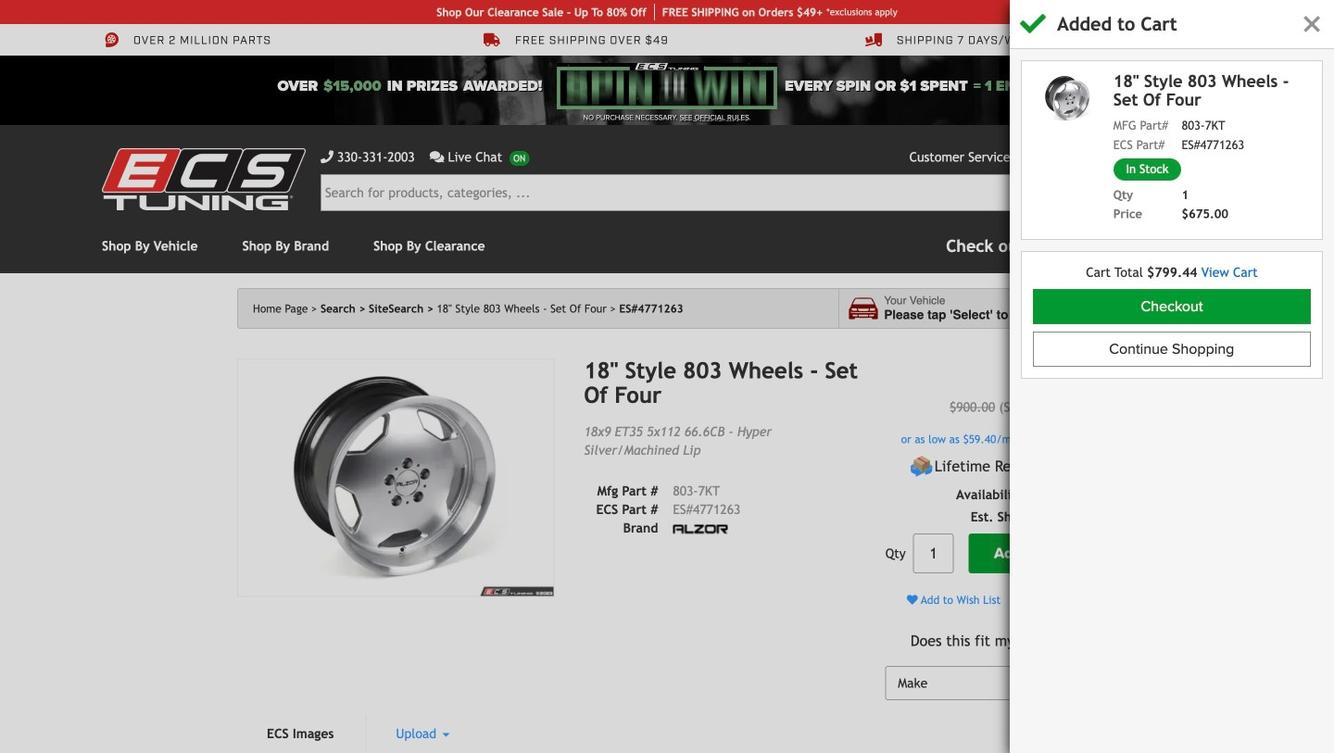 Task type: locate. For each thing, give the bounding box(es) containing it.
heart image
[[907, 595, 918, 606]]

None text field
[[913, 534, 954, 574]]

phone image
[[321, 151, 334, 164]]

search image
[[1153, 184, 1170, 200]]

18" style 803 wheels - set of four image
[[1033, 72, 1103, 124]]

dialog
[[0, 0, 1335, 753]]

alzor image
[[673, 524, 729, 534]]



Task type: describe. For each thing, give the bounding box(es) containing it.
comments image
[[430, 151, 444, 164]]

es#4771263 - 803-7kt - 18" style 803 wheels - set of four - 18x9 et35 5x112 66.6cb - hyper silver/machined lip - alzor - audi bmw mercedes benz image
[[237, 359, 555, 597]]

this product is lifetime replacement eligible image
[[910, 455, 933, 478]]

check image
[[1020, 11, 1046, 37]]

ecs tuning 'spin to win' contest logo image
[[557, 63, 778, 109]]

ecs tuning image
[[102, 148, 306, 210]]



Task type: vqa. For each thing, say whether or not it's contained in the screenshot.
the middle V10
no



